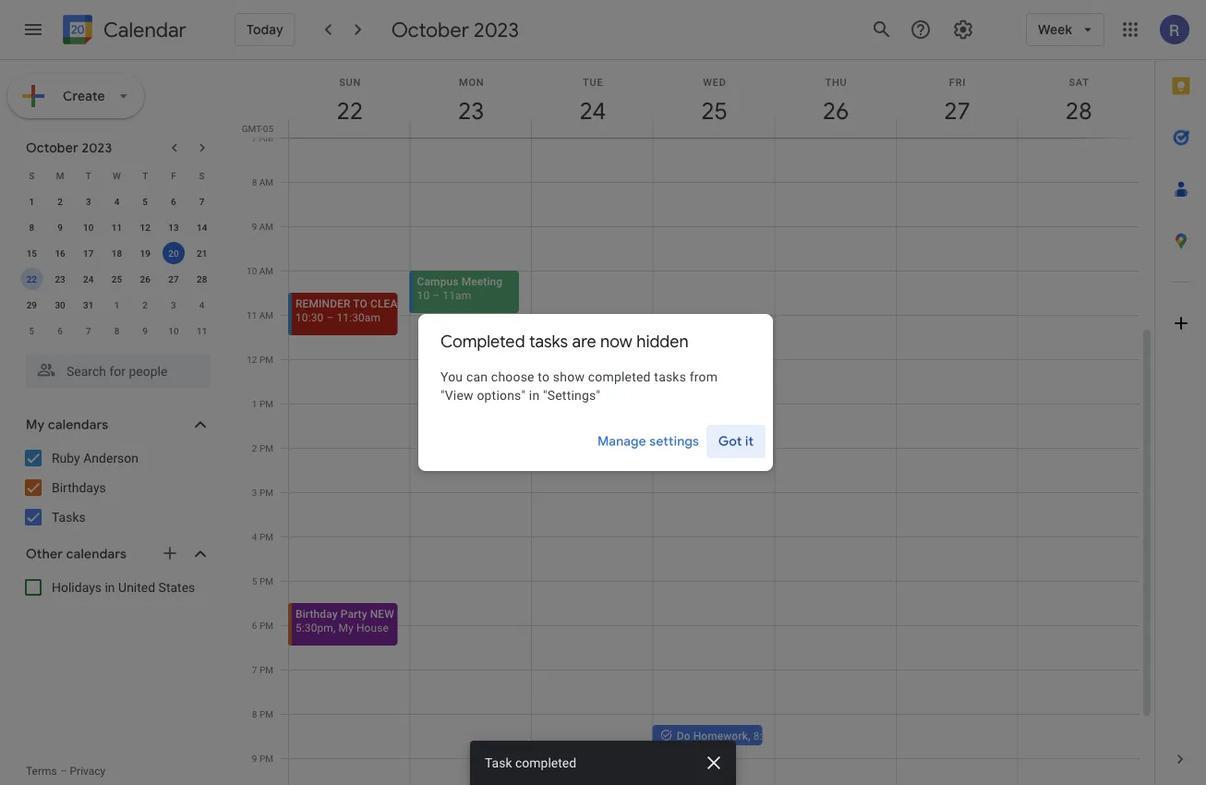 Task type: locate. For each thing, give the bounding box(es) containing it.
4 up 5 pm
[[252, 531, 257, 542]]

0 vertical spatial 1
[[29, 196, 34, 207]]

1 vertical spatial 3
[[171, 299, 176, 310]]

1
[[29, 196, 34, 207], [114, 299, 119, 310], [252, 398, 257, 409]]

0 vertical spatial ,
[[334, 621, 336, 634]]

pm down 2 pm
[[260, 487, 274, 498]]

1 vertical spatial 1
[[114, 299, 119, 310]]

6 up 7 pm
[[252, 620, 257, 631]]

completed down now
[[588, 369, 651, 384]]

1 horizontal spatial completed
[[588, 369, 651, 384]]

row containing 29
[[18, 292, 216, 318]]

pm up 2 pm
[[260, 398, 274, 409]]

3 row from the top
[[18, 214, 216, 240]]

row containing 15
[[18, 240, 216, 266]]

1 horizontal spatial 2
[[143, 299, 148, 310]]

1 up 15 element
[[29, 196, 34, 207]]

1 am from the top
[[259, 132, 274, 143]]

birthdays
[[52, 480, 106, 495]]

–
[[433, 289, 440, 302], [327, 311, 334, 324], [60, 765, 67, 778]]

5 row from the top
[[18, 266, 216, 292]]

15
[[26, 248, 37, 259]]

1 pm from the top
[[260, 354, 274, 365]]

am for 7 am
[[259, 132, 274, 143]]

0 vertical spatial 5
[[143, 196, 148, 207]]

pm down the 4 pm
[[260, 576, 274, 587]]

7 up 14 element
[[199, 196, 205, 207]]

0 vertical spatial 12
[[140, 222, 150, 233]]

am down "9 am" on the top left of the page
[[259, 265, 274, 276]]

october 2023
[[391, 17, 519, 43], [26, 140, 112, 156]]

1 horizontal spatial in
[[529, 388, 540, 403]]

12 inside grid
[[247, 354, 257, 365]]

21 element
[[191, 242, 213, 264]]

11 down 10 am
[[247, 310, 257, 321]]

row containing 1
[[18, 188, 216, 214]]

10 down november 3 element
[[168, 325, 179, 336]]

am
[[259, 132, 274, 143], [259, 176, 274, 188], [259, 221, 274, 232], [259, 265, 274, 276], [259, 310, 274, 321]]

you
[[441, 369, 463, 384]]

28 element
[[191, 268, 213, 290]]

0 horizontal spatial 3
[[86, 196, 91, 207]]

8 down november 1 element
[[114, 325, 119, 336]]

9 up 10 am
[[252, 221, 257, 232]]

0 vertical spatial 2
[[57, 196, 63, 207]]

14
[[197, 222, 207, 233]]

privacy
[[70, 765, 106, 778]]

1 vertical spatial 2023
[[82, 140, 112, 156]]

1 vertical spatial october
[[26, 140, 78, 156]]

5 down the 4 pm
[[252, 576, 257, 587]]

3 down 2 pm
[[252, 487, 257, 498]]

2 horizontal spatial 6
[[252, 620, 257, 631]]

9 down november 2 element
[[143, 325, 148, 336]]

tasks
[[529, 331, 568, 353], [655, 369, 687, 384]]

4
[[114, 196, 119, 207], [199, 299, 205, 310], [252, 531, 257, 542]]

completed tasks are now hidden
[[441, 331, 689, 353]]

8 for 8 am
[[252, 176, 257, 188]]

4 up the 11 element
[[114, 196, 119, 207]]

4 row from the top
[[18, 240, 216, 266]]

0 horizontal spatial 4
[[114, 196, 119, 207]]

0 horizontal spatial my
[[26, 417, 45, 433]]

my inside "dropdown button"
[[26, 417, 45, 433]]

3 pm from the top
[[260, 443, 274, 454]]

row up the 11 element
[[18, 163, 216, 188]]

t
[[86, 170, 91, 181], [142, 170, 148, 181]]

12 element
[[134, 216, 156, 238]]

1 horizontal spatial t
[[142, 170, 148, 181]]

row containing s
[[18, 163, 216, 188]]

0 horizontal spatial –
[[60, 765, 67, 778]]

1 horizontal spatial s
[[199, 170, 205, 181]]

7 left 05
[[252, 132, 257, 143]]

1 vertical spatial 12
[[247, 354, 257, 365]]

3 pm
[[252, 487, 274, 498]]

8
[[252, 176, 257, 188], [29, 222, 34, 233], [114, 325, 119, 336], [252, 709, 257, 720]]

0 horizontal spatial t
[[86, 170, 91, 181]]

0 horizontal spatial ,
[[334, 621, 336, 634]]

grid
[[237, 60, 1155, 785]]

pm down "6 pm" at the left
[[260, 664, 274, 675]]

6 for november 6 element
[[57, 325, 63, 336]]

9 for november 9 element
[[143, 325, 148, 336]]

0 vertical spatial –
[[433, 289, 440, 302]]

calendars up holidays
[[66, 546, 127, 563]]

5 down 29 element on the left of the page
[[29, 325, 34, 336]]

12
[[140, 222, 150, 233], [247, 354, 257, 365]]

10 pm from the top
[[260, 753, 274, 764]]

8 up the 9 pm
[[252, 709, 257, 720]]

None search field
[[0, 347, 229, 388]]

1 down 12 pm at the top left
[[252, 398, 257, 409]]

1 horizontal spatial 2023
[[474, 17, 519, 43]]

to
[[353, 297, 368, 310]]

pm up the 9 pm
[[260, 709, 274, 720]]

0 vertical spatial october 2023
[[391, 17, 519, 43]]

13 element
[[163, 216, 185, 238]]

0 vertical spatial completed
[[588, 369, 651, 384]]

s
[[29, 170, 35, 181], [199, 170, 205, 181]]

am for 8 am
[[259, 176, 274, 188]]

from
[[690, 369, 718, 384]]

2 vertical spatial 1
[[252, 398, 257, 409]]

10:30
[[296, 311, 324, 324]]

house
[[357, 621, 389, 634]]

1 vertical spatial completed
[[516, 755, 577, 771]]

2 down m
[[57, 196, 63, 207]]

4 am from the top
[[259, 265, 274, 276]]

4 inside grid
[[252, 531, 257, 542]]

7 pm from the top
[[260, 620, 274, 631]]

,
[[334, 621, 336, 634], [748, 729, 751, 742]]

other calendars
[[26, 546, 127, 563]]

today
[[247, 21, 283, 38]]

november 4 element
[[191, 294, 213, 316]]

2 am from the top
[[259, 176, 274, 188]]

t left w
[[86, 170, 91, 181]]

completed tasks are now hidden alert dialog
[[419, 314, 773, 471]]

tab list
[[1156, 60, 1207, 734]]

row group
[[18, 188, 216, 344]]

show
[[553, 369, 585, 384]]

0 vertical spatial 3
[[86, 196, 91, 207]]

calendars inside dropdown button
[[66, 546, 127, 563]]

– right terms link
[[60, 765, 67, 778]]

6 inside grid
[[252, 620, 257, 631]]

2 horizontal spatial –
[[433, 289, 440, 302]]

4 down 28 'element'
[[199, 299, 205, 310]]

am down 8 am
[[259, 221, 274, 232]]

10 element
[[77, 216, 100, 238]]

11 for 11 am
[[247, 310, 257, 321]]

november 6 element
[[49, 320, 71, 342]]

0 vertical spatial 6
[[171, 196, 176, 207]]

2 up november 9 element
[[143, 299, 148, 310]]

tasks left from
[[655, 369, 687, 384]]

2 horizontal spatial 1
[[252, 398, 257, 409]]

7 down 31 element
[[86, 325, 91, 336]]

18 element
[[106, 242, 128, 264]]

in left united at the left of the page
[[105, 580, 115, 595]]

2 vertical spatial 11
[[197, 325, 207, 336]]

5 for 5 pm
[[252, 576, 257, 587]]

3 up 10 element
[[86, 196, 91, 207]]

1 horizontal spatial ,
[[748, 729, 751, 742]]

7 row from the top
[[18, 318, 216, 344]]

s left m
[[29, 170, 35, 181]]

0 horizontal spatial s
[[29, 170, 35, 181]]

november 5 element
[[21, 320, 43, 342]]

1 vertical spatial ,
[[748, 729, 751, 742]]

9 down 8 pm
[[252, 753, 257, 764]]

– down "campus"
[[433, 289, 440, 302]]

2023
[[474, 17, 519, 43], [82, 140, 112, 156]]

0 vertical spatial my
[[26, 417, 45, 433]]

0 horizontal spatial 2023
[[82, 140, 112, 156]]

4 pm from the top
[[260, 487, 274, 498]]

12 for 12 pm
[[247, 354, 257, 365]]

1 horizontal spatial 6
[[171, 196, 176, 207]]

2 down 1 pm
[[252, 443, 257, 454]]

4 column header from the left
[[653, 60, 775, 138]]

calendars inside "dropdown button"
[[48, 417, 108, 433]]

completed right task
[[516, 755, 577, 771]]

new
[[370, 608, 394, 620]]

row down 25 element
[[18, 292, 216, 318]]

1 vertical spatial –
[[327, 311, 334, 324]]

row
[[18, 163, 216, 188], [18, 188, 216, 214], [18, 214, 216, 240], [18, 240, 216, 266], [18, 266, 216, 292], [18, 292, 216, 318], [18, 318, 216, 344]]

am left 10:30
[[259, 310, 274, 321]]

8 inside "element"
[[114, 325, 119, 336]]

2 vertical spatial –
[[60, 765, 67, 778]]

you can choose to show completed tasks from "view options" in "settings"
[[441, 369, 718, 403]]

birthday
[[296, 608, 338, 620]]

1 horizontal spatial 1
[[114, 299, 119, 310]]

11am
[[443, 289, 472, 302]]

9
[[252, 221, 257, 232], [57, 222, 63, 233], [143, 325, 148, 336], [252, 753, 257, 764]]

29 element
[[21, 294, 43, 316]]

0 vertical spatial october
[[391, 17, 469, 43]]

in inside you can choose to show completed tasks from "view options" in "settings"
[[529, 388, 540, 403]]

1 vertical spatial tasks
[[655, 369, 687, 384]]

6 down 30 element
[[57, 325, 63, 336]]

my inside birthday party new time 5:30pm , my house
[[339, 621, 354, 634]]

– inside campus meeting 10 – 11am
[[433, 289, 440, 302]]

s right f on the top left
[[199, 170, 205, 181]]

3 up the november 10 'element'
[[171, 299, 176, 310]]

8:15pm
[[754, 729, 792, 742]]

6 down f on the top left
[[171, 196, 176, 207]]

0 horizontal spatial october 2023
[[26, 140, 112, 156]]

2 horizontal spatial 5
[[252, 576, 257, 587]]

in
[[529, 388, 540, 403], [105, 580, 115, 595]]

14 element
[[191, 216, 213, 238]]

11 up 18
[[112, 222, 122, 233]]

11 down november 4 element at the top left
[[197, 325, 207, 336]]

my
[[26, 417, 45, 433], [339, 621, 354, 634]]

1 horizontal spatial tasks
[[655, 369, 687, 384]]

homework
[[694, 729, 748, 742]]

2 vertical spatial 6
[[252, 620, 257, 631]]

row down w
[[18, 188, 216, 214]]

4 for 4 pm
[[252, 531, 257, 542]]

18
[[112, 248, 122, 259]]

19 element
[[134, 242, 156, 264]]

2 for 2 pm
[[252, 443, 257, 454]]

12 down 11 am
[[247, 354, 257, 365]]

2
[[57, 196, 63, 207], [143, 299, 148, 310], [252, 443, 257, 454]]

to
[[538, 369, 550, 384]]

0 horizontal spatial 2
[[57, 196, 63, 207]]

am for 9 am
[[259, 221, 274, 232]]

7
[[252, 132, 257, 143], [199, 196, 205, 207], [86, 325, 91, 336], [252, 664, 257, 675]]

1 vertical spatial my
[[339, 621, 354, 634]]

0 horizontal spatial 1
[[29, 196, 34, 207]]

5 column header from the left
[[775, 60, 897, 138]]

6 pm from the top
[[260, 576, 274, 587]]

11 for the 11 element
[[112, 222, 122, 233]]

, left 8:15pm
[[748, 729, 751, 742]]

row containing 5
[[18, 318, 216, 344]]

6 pm
[[252, 620, 274, 631]]

1 horizontal spatial –
[[327, 311, 334, 324]]

tasks up to
[[529, 331, 568, 353]]

8 up "9 am" on the top left of the page
[[252, 176, 257, 188]]

30 element
[[49, 294, 71, 316]]

pm
[[260, 354, 274, 365], [260, 398, 274, 409], [260, 443, 274, 454], [260, 487, 274, 498], [260, 531, 274, 542], [260, 576, 274, 587], [260, 620, 274, 631], [260, 664, 274, 675], [260, 709, 274, 720], [260, 753, 274, 764]]

9 pm from the top
[[260, 709, 274, 720]]

5 up 12 element
[[143, 196, 148, 207]]

0 vertical spatial 11
[[112, 222, 122, 233]]

november 10 element
[[163, 320, 185, 342]]

row up 25 element
[[18, 240, 216, 266]]

2 horizontal spatial 2
[[252, 443, 257, 454]]

8 pm from the top
[[260, 664, 274, 675]]

10 up "17"
[[83, 222, 94, 233]]

0 vertical spatial in
[[529, 388, 540, 403]]

1 down 25 element
[[114, 299, 119, 310]]

0 vertical spatial 4
[[114, 196, 119, 207]]

1 horizontal spatial 3
[[171, 299, 176, 310]]

completed
[[441, 331, 525, 353]]

10 down "campus"
[[417, 289, 430, 302]]

0 horizontal spatial 11
[[112, 222, 122, 233]]

row down 18 "element"
[[18, 266, 216, 292]]

in down to
[[529, 388, 540, 403]]

am down 7 am at the top left of page
[[259, 176, 274, 188]]

pm for 3 pm
[[260, 487, 274, 498]]

1 vertical spatial in
[[105, 580, 115, 595]]

column header
[[288, 60, 411, 138], [410, 60, 532, 138], [531, 60, 654, 138], [653, 60, 775, 138], [775, 60, 897, 138], [896, 60, 1019, 138], [1018, 60, 1140, 138]]

17 element
[[77, 242, 100, 264]]

0 horizontal spatial completed
[[516, 755, 577, 771]]

2 row from the top
[[18, 188, 216, 214]]

completed inside you can choose to show completed tasks from "view options" in "settings"
[[588, 369, 651, 384]]

, down birthday
[[334, 621, 336, 634]]

6 row from the top
[[18, 292, 216, 318]]

october
[[391, 17, 469, 43], [26, 140, 78, 156]]

1 vertical spatial 6
[[57, 325, 63, 336]]

1 vertical spatial calendars
[[66, 546, 127, 563]]

9 pm
[[252, 753, 274, 764]]

4 for november 4 element at the top left
[[199, 299, 205, 310]]

row down november 1 element
[[18, 318, 216, 344]]

12 inside 12 element
[[140, 222, 150, 233]]

26 element
[[134, 268, 156, 290]]

anderson
[[83, 450, 139, 466]]

10 up 11 am
[[247, 265, 257, 276]]

16 element
[[49, 242, 71, 264]]

7 down "6 pm" at the left
[[252, 664, 257, 675]]

– down reminder
[[327, 311, 334, 324]]

22 cell
[[18, 266, 46, 292]]

2 horizontal spatial 4
[[252, 531, 257, 542]]

0 horizontal spatial 12
[[140, 222, 150, 233]]

0 vertical spatial calendars
[[48, 417, 108, 433]]

calendars up ruby at the bottom left of the page
[[48, 417, 108, 433]]

1 horizontal spatial 4
[[199, 299, 205, 310]]

23
[[55, 274, 65, 285]]

1 for november 1 element
[[114, 299, 119, 310]]

0 vertical spatial tasks
[[529, 331, 568, 353]]

1 s from the left
[[29, 170, 35, 181]]

1 vertical spatial 2
[[143, 299, 148, 310]]

row up 18 "element"
[[18, 214, 216, 240]]

2 horizontal spatial 11
[[247, 310, 257, 321]]

2 pm from the top
[[260, 398, 274, 409]]

10 am
[[247, 265, 274, 276]]

am up 8 am
[[259, 132, 274, 143]]

2 horizontal spatial 3
[[252, 487, 257, 498]]

7 for november 7 element on the left
[[86, 325, 91, 336]]

3 for november 3 element
[[171, 299, 176, 310]]

november 7 element
[[77, 320, 100, 342]]

22
[[26, 274, 37, 285]]

7 for 7 am
[[252, 132, 257, 143]]

1 vertical spatial october 2023
[[26, 140, 112, 156]]

12 up 19
[[140, 222, 150, 233]]

pm down 1 pm
[[260, 443, 274, 454]]

1 horizontal spatial 11
[[197, 325, 207, 336]]

completed
[[588, 369, 651, 384], [516, 755, 577, 771]]

1 horizontal spatial 12
[[247, 354, 257, 365]]

3
[[86, 196, 91, 207], [171, 299, 176, 310], [252, 487, 257, 498]]

party
[[341, 608, 367, 620]]

pm down 5 pm
[[260, 620, 274, 631]]

0 horizontal spatial 6
[[57, 325, 63, 336]]

pm for 9 pm
[[260, 753, 274, 764]]

pm up 1 pm
[[260, 354, 274, 365]]

2 t from the left
[[142, 170, 148, 181]]

1 horizontal spatial october
[[391, 17, 469, 43]]

, inside birthday party new time 5:30pm , my house
[[334, 621, 336, 634]]

0 horizontal spatial 5
[[29, 325, 34, 336]]

20
[[168, 248, 179, 259]]

1 row from the top
[[18, 163, 216, 188]]

23 element
[[49, 268, 71, 290]]

11 inside grid
[[247, 310, 257, 321]]

5 for november 5 element
[[29, 325, 34, 336]]

31
[[83, 299, 94, 310]]

pm down 8 pm
[[260, 753, 274, 764]]

pm up 5 pm
[[260, 531, 274, 542]]

2 vertical spatial 4
[[252, 531, 257, 542]]

2 vertical spatial 3
[[252, 487, 257, 498]]

21
[[197, 248, 207, 259]]

states
[[159, 580, 195, 595]]

5
[[143, 196, 148, 207], [29, 325, 34, 336], [252, 576, 257, 587]]

pm for 5 pm
[[260, 576, 274, 587]]

5 pm from the top
[[260, 531, 274, 542]]

5 am from the top
[[259, 310, 274, 321]]

am for 10 am
[[259, 265, 274, 276]]

calendars
[[48, 417, 108, 433], [66, 546, 127, 563]]

1 vertical spatial 11
[[247, 310, 257, 321]]

t left f on the top left
[[142, 170, 148, 181]]

2 vertical spatial 2
[[252, 443, 257, 454]]

2 vertical spatial 5
[[252, 576, 257, 587]]

1 vertical spatial 5
[[29, 325, 34, 336]]

11
[[112, 222, 122, 233], [247, 310, 257, 321], [197, 325, 207, 336]]

3 am from the top
[[259, 221, 274, 232]]

10 inside 'element'
[[168, 325, 179, 336]]

my calendars button
[[4, 410, 229, 440]]

1 horizontal spatial my
[[339, 621, 354, 634]]

11 for november 11 element
[[197, 325, 207, 336]]

6
[[171, 196, 176, 207], [57, 325, 63, 336], [252, 620, 257, 631]]

1 horizontal spatial 5
[[143, 196, 148, 207]]

20, today element
[[163, 242, 185, 264]]

1 vertical spatial 4
[[199, 299, 205, 310]]



Task type: describe. For each thing, give the bounding box(es) containing it.
– inside reminder to clean 10:30 – 11:30am
[[327, 311, 334, 324]]

reminder to clean 10:30 – 11:30am
[[296, 297, 406, 324]]

birthday party new time 5:30pm , my house
[[296, 608, 423, 634]]

ruby anderson
[[52, 450, 139, 466]]

9 up 16 element
[[57, 222, 63, 233]]

30
[[55, 299, 65, 310]]

5 pm
[[252, 576, 274, 587]]

7 pm
[[252, 664, 274, 675]]

do
[[677, 729, 691, 742]]

1 pm
[[252, 398, 274, 409]]

hidden
[[637, 331, 689, 353]]

24
[[83, 274, 94, 285]]

8 for november 8 "element"
[[114, 325, 119, 336]]

7 for 7 pm
[[252, 664, 257, 675]]

0 vertical spatial 2023
[[474, 17, 519, 43]]

do homework , 8:15pm
[[677, 729, 792, 742]]

1 t from the left
[[86, 170, 91, 181]]

pm for 12 pm
[[260, 354, 274, 365]]

25
[[112, 274, 122, 285]]

am for 11 am
[[259, 310, 274, 321]]

task
[[485, 755, 512, 771]]

2 for november 2 element
[[143, 299, 148, 310]]

25 element
[[106, 268, 128, 290]]

can
[[467, 369, 488, 384]]

campus
[[417, 275, 459, 288]]

main drawer image
[[22, 18, 44, 41]]

0 horizontal spatial tasks
[[529, 331, 568, 353]]

1 column header from the left
[[288, 60, 411, 138]]

16
[[55, 248, 65, 259]]

calendar element
[[59, 11, 187, 52]]

17
[[83, 248, 94, 259]]

19
[[140, 248, 150, 259]]

26
[[140, 274, 150, 285]]

2 pm
[[252, 443, 274, 454]]

10 for the november 10 'element'
[[168, 325, 179, 336]]

gmt-05
[[242, 123, 274, 134]]

2 column header from the left
[[410, 60, 532, 138]]

0 horizontal spatial in
[[105, 580, 115, 595]]

calendar heading
[[100, 17, 187, 43]]

12 pm
[[247, 354, 274, 365]]

meeting
[[462, 275, 503, 288]]

11 am
[[247, 310, 274, 321]]

8 am
[[252, 176, 274, 188]]

w
[[113, 170, 121, 181]]

m
[[56, 170, 64, 181]]

15 element
[[21, 242, 43, 264]]

12 for 12
[[140, 222, 150, 233]]

8 for 8 pm
[[252, 709, 257, 720]]

9 am
[[252, 221, 274, 232]]

row containing 8
[[18, 214, 216, 240]]

11:30am
[[337, 311, 381, 324]]

4 pm
[[252, 531, 274, 542]]

november 11 element
[[191, 320, 213, 342]]

options"
[[477, 388, 526, 403]]

my calendars list
[[4, 444, 229, 532]]

gmt-
[[242, 123, 263, 134]]

ruby
[[52, 450, 80, 466]]

other calendars button
[[4, 540, 229, 569]]

5:30pm
[[296, 621, 334, 634]]

3 for 3 pm
[[252, 487, 257, 498]]

november 3 element
[[163, 294, 185, 316]]

11 element
[[106, 216, 128, 238]]

2 s from the left
[[199, 170, 205, 181]]

calendars for my calendars
[[48, 417, 108, 433]]

9 for 9 pm
[[252, 753, 257, 764]]

22 element
[[21, 268, 43, 290]]

pm for 1 pm
[[260, 398, 274, 409]]

8 up 15 element
[[29, 222, 34, 233]]

terms link
[[26, 765, 57, 778]]

united
[[118, 580, 155, 595]]

pm for 4 pm
[[260, 531, 274, 542]]

pm for 2 pm
[[260, 443, 274, 454]]

27
[[168, 274, 179, 285]]

10 for 10 am
[[247, 265, 257, 276]]

campus meeting 10 – 11am
[[417, 275, 503, 302]]

privacy link
[[70, 765, 106, 778]]

24 element
[[77, 268, 100, 290]]

tasks inside you can choose to show completed tasks from "view options" in "settings"
[[655, 369, 687, 384]]

november 9 element
[[134, 320, 156, 342]]

10 for 10 element
[[83, 222, 94, 233]]

6 for 6 pm
[[252, 620, 257, 631]]

9 for 9 am
[[252, 221, 257, 232]]

terms
[[26, 765, 57, 778]]

31 element
[[77, 294, 100, 316]]

are
[[572, 331, 597, 353]]

"settings"
[[543, 388, 601, 403]]

october 2023 grid
[[18, 163, 216, 344]]

27 element
[[163, 268, 185, 290]]

10 inside campus meeting 10 – 11am
[[417, 289, 430, 302]]

choose
[[491, 369, 535, 384]]

20 cell
[[159, 240, 188, 266]]

f
[[171, 170, 176, 181]]

now
[[601, 331, 633, 353]]

holidays in united states
[[52, 580, 195, 595]]

28
[[197, 274, 207, 285]]

my calendars
[[26, 417, 108, 433]]

1 horizontal spatial october 2023
[[391, 17, 519, 43]]

calendars for other calendars
[[66, 546, 127, 563]]

0 horizontal spatial october
[[26, 140, 78, 156]]

november 2 element
[[134, 294, 156, 316]]

13
[[168, 222, 179, 233]]

terms – privacy
[[26, 765, 106, 778]]

6 column header from the left
[[896, 60, 1019, 138]]

29
[[26, 299, 37, 310]]

november 1 element
[[106, 294, 128, 316]]

3 column header from the left
[[531, 60, 654, 138]]

reminder
[[296, 297, 351, 310]]

pm for 7 pm
[[260, 664, 274, 675]]

05
[[263, 123, 274, 134]]

calendar
[[103, 17, 187, 43]]

pm for 6 pm
[[260, 620, 274, 631]]

"view
[[441, 388, 474, 403]]

7 column header from the left
[[1018, 60, 1140, 138]]

task completed
[[485, 755, 577, 771]]

row group containing 1
[[18, 188, 216, 344]]

row containing 22
[[18, 266, 216, 292]]

grid containing campus meeting
[[237, 60, 1155, 785]]

holidays
[[52, 580, 102, 595]]

1 for 1 pm
[[252, 398, 257, 409]]

today button
[[235, 13, 295, 46]]

other
[[26, 546, 63, 563]]

clean
[[371, 297, 406, 310]]

time
[[397, 608, 423, 620]]

november 8 element
[[106, 320, 128, 342]]

pm for 8 pm
[[260, 709, 274, 720]]

8 pm
[[252, 709, 274, 720]]

tasks
[[52, 510, 86, 525]]

7 am
[[252, 132, 274, 143]]



Task type: vqa. For each thing, say whether or not it's contained in the screenshot.


